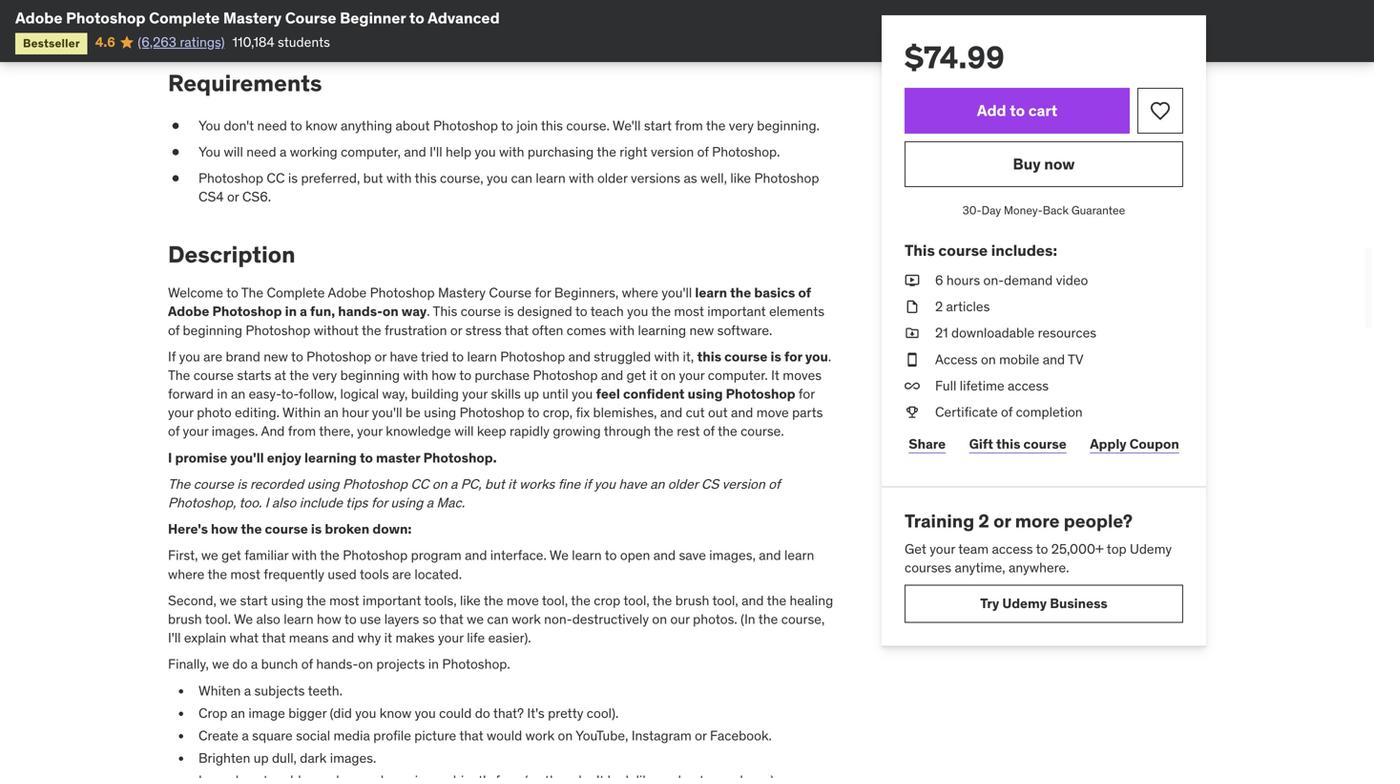 Task type: locate. For each thing, give the bounding box(es) containing it.
the right (in
[[759, 611, 779, 628]]

1 vertical spatial how
[[211, 520, 238, 538]]

i left promise
[[168, 449, 172, 466]]

1 horizontal spatial udemy
[[1131, 540, 1173, 557]]

you inside i promise you'll enjoy learning to master photoshop. the course is recorded using photoshop cc on a pc, but it works fine if you have an older cs version of photoshop, too. i also include tips for using a mac. here's how the course is broken down: first, we get familiar with the photoshop program and interface. we learn to open and save images, and learn where the most frequently used tools are located. second, we start using the most important tools, like the move tool, the crop tool, the brush tool, and the healing brush tool. we also learn how to use layers so that we can work non-destructively on our photos. (in the course, i'll explain what that means and why it makes your life easier). finally, we do a bunch of hands-on projects in photoshop.
[[595, 475, 616, 493]]

in
[[285, 303, 297, 320], [217, 385, 228, 402], [429, 656, 439, 673]]

access down mobile
[[1008, 377, 1049, 394]]

0 vertical spatial we
[[550, 547, 569, 564]]

can down you will need a working computer, and i'll help you with purchasing the right version of photoshop.
[[511, 170, 533, 187]]

of
[[698, 143, 709, 160], [799, 284, 812, 301], [168, 322, 180, 339], [1002, 403, 1013, 421], [168, 423, 180, 440], [704, 423, 715, 440], [769, 475, 781, 493], [302, 656, 313, 673]]

1 horizontal spatial from
[[675, 117, 703, 134]]

for right tips
[[371, 494, 388, 511]]

1 you from the top
[[199, 117, 221, 134]]

add to cart
[[978, 101, 1058, 120]]

1 horizontal spatial .
[[829, 348, 832, 365]]

or left stress
[[451, 322, 463, 339]]

0 horizontal spatial most
[[231, 566, 261, 583]]

on-
[[984, 272, 1005, 289]]

how up "means"
[[317, 611, 342, 628]]

this right join
[[541, 117, 563, 134]]

.
[[427, 303, 430, 320], [829, 348, 832, 365]]

or
[[227, 188, 239, 205], [451, 322, 463, 339], [375, 348, 387, 365], [994, 509, 1012, 532], [695, 727, 707, 744]]

need right don't
[[257, 117, 287, 134]]

know up working
[[306, 117, 338, 134]]

21 downloadable resources
[[936, 324, 1097, 342]]

using
[[688, 385, 723, 402], [424, 404, 457, 421], [307, 475, 340, 493], [391, 494, 423, 511], [271, 592, 304, 609]]

1 vertical spatial i'll
[[168, 629, 181, 646]]

cool).
[[587, 705, 619, 722]]

1 vertical spatial move
[[507, 592, 539, 609]]

very up follow,
[[312, 367, 337, 384]]

hands-
[[338, 303, 383, 320], [316, 656, 358, 673]]

of right rest
[[704, 423, 715, 440]]

0 horizontal spatial like
[[460, 592, 481, 609]]

the down description at the left of the page
[[241, 284, 264, 301]]

on left "way"
[[383, 303, 399, 320]]

3 xsmall image from the top
[[905, 377, 920, 395]]

1 vertical spatial we
[[234, 611, 253, 628]]

0 horizontal spatial i'll
[[168, 629, 181, 646]]

version inside i promise you'll enjoy learning to master photoshop. the course is recorded using photoshop cc on a pc, but it works fine if you have an older cs version of photoshop, too. i also include tips for using a mac. here's how the course is broken down: first, we get familiar with the photoshop program and interface. we learn to open and save images, and learn where the most frequently used tools are located. second, we start using the most important tools, like the move tool, the crop tool, the brush tool, and the healing brush tool. we also learn how to use layers so that we can work non-destructively on our photos. (in the course, i'll explain what that means and why it makes your life easier). finally, we do a bunch of hands-on projects in photoshop.
[[722, 475, 766, 493]]

1 horizontal spatial move
[[757, 404, 789, 421]]

means
[[289, 629, 329, 646]]

beginning inside . this course is designed to teach you the most important elements of beginning photoshop without the frustration or stress that often comes with learning new software.
[[183, 322, 242, 339]]

1 horizontal spatial like
[[731, 170, 752, 187]]

elements
[[770, 303, 825, 320]]

courses
[[905, 559, 952, 576]]

$74.99
[[905, 38, 1005, 76]]

1 horizontal spatial in
[[285, 303, 297, 320]]

brush down second,
[[168, 611, 202, 628]]

up left until
[[524, 385, 539, 402]]

2 you from the top
[[199, 143, 221, 160]]

up left dull,
[[254, 750, 269, 767]]

1 xsmall image from the top
[[905, 298, 920, 316]]

demand
[[1005, 272, 1053, 289]]

on
[[383, 303, 399, 320], [982, 351, 997, 368], [661, 367, 676, 384], [432, 475, 447, 493], [653, 611, 668, 628], [358, 656, 373, 673], [558, 727, 573, 744]]

1 tool, from the left
[[542, 592, 568, 609]]

1 vertical spatial images.
[[330, 750, 377, 767]]

0 vertical spatial udemy
[[1131, 540, 1173, 557]]

move inside i promise you'll enjoy learning to master photoshop. the course is recorded using photoshop cc on a pc, but it works fine if you have an older cs version of photoshop, too. i also include tips for using a mac. here's how the course is broken down: first, we get familiar with the photoshop program and interface. we learn to open and save images, and learn where the most frequently used tools are located. second, we start using the most important tools, like the move tool, the crop tool, the brush tool, and the healing brush tool. we also learn how to use layers so that we can work non-destructively on our photos. (in the course, i'll explain what that means and why it makes your life easier). finally, we do a bunch of hands-on projects in photoshop.
[[507, 592, 539, 609]]

0 horizontal spatial get
[[222, 547, 241, 564]]

we up life
[[467, 611, 484, 628]]

0 vertical spatial learning
[[638, 322, 687, 339]]

software.
[[718, 322, 773, 339]]

a
[[280, 143, 287, 160], [300, 303, 307, 320], [451, 475, 458, 493], [427, 494, 434, 511], [251, 656, 258, 673], [244, 682, 251, 699], [242, 727, 249, 744]]

beginning up the logical on the left of the page
[[341, 367, 400, 384]]

learn inside photoshop cc is preferred, but with this course, you can learn with older versions as well, like photoshop cs4 or cs6.
[[536, 170, 566, 187]]

used
[[328, 566, 357, 583]]

xsmall image for you will need a working computer, and i'll help you with purchasing the right version of photoshop.
[[168, 143, 183, 161]]

add
[[978, 101, 1007, 120]]

the up easier).
[[484, 592, 504, 609]]

1 horizontal spatial version
[[722, 475, 766, 493]]

0 vertical spatial know
[[306, 117, 338, 134]]

from up as
[[675, 117, 703, 134]]

like right tools,
[[460, 592, 481, 609]]

0 horizontal spatial course,
[[440, 170, 484, 187]]

anything
[[341, 117, 393, 134]]

photoshop. down life
[[442, 656, 511, 673]]

i'll inside i promise you'll enjoy learning to master photoshop. the course is recorded using photoshop cc on a pc, but it works fine if you have an older cs version of photoshop, too. i also include tips for using a mac. here's how the course is broken down: first, we get familiar with the photoshop program and interface. we learn to open and save images, and learn where the most frequently used tools are located. second, we start using the most important tools, like the move tool, the crop tool, the brush tool, and the healing brush tool. we also learn how to use layers so that we can work non-destructively on our photos. (in the course, i'll explain what that means and why it makes your life easier). finally, we do a bunch of hands-on projects in photoshop.
[[168, 629, 181, 646]]

a left the bunch
[[251, 656, 258, 673]]

teeth.
[[308, 682, 343, 699]]

your down photo on the left of page
[[183, 423, 209, 440]]

crop
[[199, 705, 228, 722]]

0 vertical spatial it
[[650, 367, 658, 384]]

stress
[[466, 322, 502, 339]]

adobe inside learn the basics of adobe photoshop in a fun, hands-on way
[[168, 303, 209, 320]]

in inside learn the basics of adobe photoshop in a fun, hands-on way
[[285, 303, 297, 320]]

through
[[604, 423, 651, 440]]

enjoy
[[267, 449, 302, 466]]

where
[[622, 284, 659, 301], [168, 566, 205, 583]]

adobe down welcome
[[168, 303, 209, 320]]

to up to- in the left of the page
[[291, 348, 303, 365]]

learn down 'purchasing'
[[536, 170, 566, 187]]

2 tool, from the left
[[624, 592, 650, 609]]

or inside . this course is designed to teach you the most important elements of beginning photoshop without the frustration or stress that often comes with learning new software.
[[451, 322, 463, 339]]

social
[[296, 727, 330, 744]]

course up . this course is designed to teach you the most important elements of beginning photoshop without the frustration or stress that often comes with learning new software.
[[489, 284, 532, 301]]

0 vertical spatial move
[[757, 404, 789, 421]]

0 vertical spatial where
[[622, 284, 659, 301]]

get inside . the course starts at the very beginning with how to purchase photoshop and get it on your computer. it moves forward in an easy-to-follow, logical way, building your skills up until you
[[627, 367, 647, 384]]

0 vertical spatial images.
[[212, 423, 258, 440]]

of inside learn the basics of adobe photoshop in a fun, hands-on way
[[799, 284, 812, 301]]

course up photoshop, on the left bottom of the page
[[194, 475, 234, 493]]

. the course starts at the very beginning with how to purchase photoshop and get it on your computer. it moves forward in an easy-to-follow, logical way, building your skills up until you
[[168, 348, 832, 402]]

important inside i promise you'll enjoy learning to master photoshop. the course is recorded using photoshop cc on a pc, but it works fine if you have an older cs version of photoshop, too. i also include tips for using a mac. here's how the course is broken down: first, we get familiar with the photoshop program and interface. we learn to open and save images, and learn where the most frequently used tools are located. second, we start using the most important tools, like the move tool, the crop tool, the brush tool, and the healing brush tool. we also learn how to use layers so that we can work non-destructively on our photos. (in the course, i'll explain what that means and why it makes your life easier). finally, we do a bunch of hands-on projects in photoshop.
[[363, 592, 421, 609]]

2 xsmall image from the top
[[905, 324, 920, 343]]

0 vertical spatial most
[[675, 303, 705, 320]]

if
[[168, 348, 176, 365]]

image
[[249, 705, 285, 722]]

course up 'forward'
[[194, 367, 234, 384]]

this
[[905, 240, 936, 260], [433, 303, 458, 320]]

work inside whiten a subjects teeth. crop an image bigger (did you know you could do that? it's pretty cool). create a square social media profile picture that would work on youtube, instagram or facebook. brighten up dull, dark images.
[[526, 727, 555, 744]]

of inside . this course is designed to teach you the most important elements of beginning photoshop without the frustration or stress that often comes with learning new software.
[[168, 322, 180, 339]]

0 vertical spatial do
[[233, 656, 248, 673]]

1 horizontal spatial complete
[[267, 284, 325, 301]]

photoshop. up well,
[[712, 143, 781, 160]]

0 vertical spatial mastery
[[223, 8, 282, 28]]

include
[[300, 494, 343, 511]]

fine
[[558, 475, 581, 493]]

photos.
[[693, 611, 738, 628]]

versions
[[631, 170, 681, 187]]

or right cs4
[[227, 188, 239, 205]]

1 vertical spatial course
[[489, 284, 532, 301]]

photoshop inside . the course starts at the very beginning with how to purchase photoshop and get it on your computer. it moves forward in an easy-to-follow, logical way, building your skills up until you
[[533, 367, 598, 384]]

to up comes
[[576, 303, 588, 320]]

keep
[[477, 423, 507, 440]]

the inside i promise you'll enjoy learning to master photoshop. the course is recorded using photoshop cc on a pc, but it works fine if you have an older cs version of photoshop, too. i also include tips for using a mac. here's how the course is broken down: first, we get familiar with the photoshop program and interface. we learn to open and save images, and learn where the most frequently used tools are located. second, we start using the most important tools, like the move tool, the crop tool, the brush tool, and the healing brush tool. we also learn how to use layers so that we can work non-destructively on our photos. (in the course, i'll explain what that means and why it makes your life easier). finally, we do a bunch of hands-on projects in photoshop.
[[168, 475, 190, 493]]

0 horizontal spatial this
[[433, 303, 458, 320]]

the
[[706, 117, 726, 134], [597, 143, 617, 160], [731, 284, 752, 301], [652, 303, 671, 320], [362, 322, 382, 339], [289, 367, 309, 384], [654, 423, 674, 440], [718, 423, 738, 440], [241, 520, 262, 538], [320, 547, 340, 564], [208, 566, 227, 583], [307, 592, 326, 609], [484, 592, 504, 609], [571, 592, 591, 609], [653, 592, 673, 609], [767, 592, 787, 609], [759, 611, 779, 628]]

udemy right top
[[1131, 540, 1173, 557]]

move left parts on the bottom
[[757, 404, 789, 421]]

. inside . the course starts at the very beginning with how to purchase photoshop and get it on your computer. it moves forward in an easy-to-follow, logical way, building your skills up until you
[[829, 348, 832, 365]]

start inside i promise you'll enjoy learning to master photoshop. the course is recorded using photoshop cc on a pc, but it works fine if you have an older cs version of photoshop, too. i also include tips for using a mac. here's how the course is broken down: first, we get familiar with the photoshop program and interface. we learn to open and save images, and learn where the most frequently used tools are located. second, we start using the most important tools, like the move tool, the crop tool, the brush tool, and the healing brush tool. we also learn how to use layers so that we can work non-destructively on our photos. (in the course, i'll explain what that means and why it makes your life easier). finally, we do a bunch of hands-on projects in photoshop.
[[240, 592, 268, 609]]

hands- inside learn the basics of adobe photoshop in a fun, hands-on way
[[338, 303, 383, 320]]

1 horizontal spatial this
[[905, 240, 936, 260]]

1 vertical spatial course,
[[782, 611, 825, 628]]

0 vertical spatial xsmall image
[[905, 298, 920, 316]]

certificate
[[936, 403, 998, 421]]

articles
[[947, 298, 991, 315]]

apply
[[1091, 436, 1127, 453]]

complete up (6,263 ratings)
[[149, 8, 220, 28]]

2 horizontal spatial adobe
[[328, 284, 367, 301]]

to left join
[[501, 117, 514, 134]]

have down frustration
[[390, 348, 418, 365]]

complete
[[149, 8, 220, 28], [267, 284, 325, 301]]

from down within
[[288, 423, 316, 440]]

like inside i promise you'll enjoy learning to master photoshop. the course is recorded using photoshop cc on a pc, but it works fine if you have an older cs version of photoshop, too. i also include tips for using a mac. here's how the course is broken down: first, we get familiar with the photoshop program and interface. we learn to open and save images, and learn where the most frequently used tools are located. second, we start using the most important tools, like the move tool, the crop tool, the brush tool, and the healing brush tool. we also learn how to use layers so that we can work non-destructively on our photos. (in the course, i'll explain what that means and why it makes your life easier). finally, we do a bunch of hands-on projects in photoshop.
[[460, 592, 481, 609]]

to left purchase
[[460, 367, 472, 384]]

learning inside i promise you'll enjoy learning to master photoshop. the course is recorded using photoshop cc on a pc, but it works fine if you have an older cs version of photoshop, too. i also include tips for using a mac. here's how the course is broken down: first, we get familiar with the photoshop program and interface. we learn to open and save images, and learn where the most frequently used tools are located. second, we start using the most important tools, like the move tool, the crop tool, the brush tool, and the healing brush tool. we also learn how to use layers so that we can work non-destructively on our photos. (in the course, i'll explain what that means and why it makes your life easier). finally, we do a bunch of hands-on projects in photoshop.
[[305, 449, 357, 466]]

using down building
[[424, 404, 457, 421]]

30-
[[963, 203, 982, 218]]

this inside . this course is designed to teach you the most important elements of beginning photoshop without the frustration or stress that often comes with learning new software.
[[433, 303, 458, 320]]

course
[[285, 8, 337, 28], [489, 284, 532, 301]]

learning inside . this course is designed to teach you the most important elements of beginning photoshop without the frustration or stress that often comes with learning new software.
[[638, 322, 687, 339]]

on inside whiten a subjects teeth. crop an image bigger (did you know you could do that? it's pretty cool). create a square social media profile picture that would work on youtube, instagram or facebook. brighten up dull, dark images.
[[558, 727, 573, 744]]

your inside training 2 or more people? get your team access to 25,000+ top udemy courses anytime, anywhere.
[[930, 540, 956, 557]]

video
[[1057, 272, 1089, 289]]

0 horizontal spatial in
[[217, 385, 228, 402]]

0 vertical spatial get
[[627, 367, 647, 384]]

learn left open
[[572, 547, 602, 564]]

0 vertical spatial adobe
[[15, 8, 63, 28]]

to up rapidly
[[528, 404, 540, 421]]

0 vertical spatial but
[[363, 170, 383, 187]]

xsmall image
[[168, 116, 183, 135], [168, 143, 183, 161], [168, 169, 183, 188], [905, 271, 920, 290], [905, 350, 920, 369], [905, 403, 920, 422]]

25,000+
[[1052, 540, 1104, 557]]

1 vertical spatial you
[[199, 143, 221, 160]]

computer.
[[708, 367, 768, 384]]

an inside whiten a subjects teeth. crop an image bigger (did you know you could do that? it's pretty cool). create a square social media profile picture that would work on youtube, instagram or facebook. brighten up dull, dark images.
[[231, 705, 245, 722]]

2 horizontal spatial how
[[432, 367, 457, 384]]

1 horizontal spatial important
[[708, 303, 766, 320]]

0 vertical spatial photoshop.
[[712, 143, 781, 160]]

will inside for your photo editing. within an hour you'll be using photoshop to crop, fix blemishes, and cut out and move parts of your images. and from there, your knowledge will keep rapidly growing through the rest of the course.
[[455, 423, 474, 440]]

for
[[535, 284, 551, 301], [785, 348, 803, 365], [799, 385, 815, 402], [371, 494, 388, 511]]

tips
[[346, 494, 368, 511]]

course up stress
[[461, 303, 501, 320]]

1 horizontal spatial are
[[392, 566, 411, 583]]

1 horizontal spatial cc
[[411, 475, 429, 493]]

it up the confident
[[650, 367, 658, 384]]

1 vertical spatial are
[[392, 566, 411, 583]]

crop,
[[543, 404, 573, 421]]

1 vertical spatial but
[[485, 475, 505, 493]]

with inside . the course starts at the very beginning with how to purchase photoshop and get it on your computer. it moves forward in an easy-to-follow, logical way, building your skills up until you
[[403, 367, 429, 384]]

photo
[[197, 404, 232, 421]]

are inside i promise you'll enjoy learning to master photoshop. the course is recorded using photoshop cc on a pc, but it works fine if you have an older cs version of photoshop, too. i also include tips for using a mac. here's how the course is broken down: first, we get familiar with the photoshop program and interface. we learn to open and save images, and learn where the most frequently used tools are located. second, we start using the most important tools, like the move tool, the crop tool, the brush tool, and the healing brush tool. we also learn how to use layers so that we can work non-destructively on our photos. (in the course, i'll explain what that means and why it makes your life easier). finally, we do a bunch of hands-on projects in photoshop.
[[392, 566, 411, 583]]

a right the create
[[242, 727, 249, 744]]

xsmall image
[[905, 298, 920, 316], [905, 324, 920, 343], [905, 377, 920, 395]]

1 vertical spatial in
[[217, 385, 228, 402]]

access
[[1008, 377, 1049, 394], [993, 540, 1034, 557]]

a left fun,
[[300, 303, 307, 320]]

0 horizontal spatial cc
[[267, 170, 285, 187]]

the up used
[[320, 547, 340, 564]]

healing
[[790, 592, 834, 609]]

1 vertical spatial will
[[455, 423, 474, 440]]

course inside . this course is designed to teach you the most important elements of beginning photoshop without the frustration or stress that often comes with learning new software.
[[461, 303, 501, 320]]

2 inside training 2 or more people? get your team access to 25,000+ top udemy courses anytime, anywhere.
[[979, 509, 990, 532]]

adobe photoshop complete mastery course beginner to advanced
[[15, 8, 500, 28]]

0 vertical spatial can
[[511, 170, 533, 187]]

0 horizontal spatial very
[[312, 367, 337, 384]]

profile
[[374, 727, 411, 744]]

2 vertical spatial you'll
[[230, 449, 264, 466]]

learning
[[638, 322, 687, 339], [305, 449, 357, 466]]

1 horizontal spatial can
[[511, 170, 533, 187]]

that inside . this course is designed to teach you the most important elements of beginning photoshop without the frustration or stress that often comes with learning new software.
[[505, 322, 529, 339]]

and left save
[[654, 547, 676, 564]]

1 vertical spatial like
[[460, 592, 481, 609]]

1 horizontal spatial you'll
[[372, 404, 403, 421]]

images.
[[212, 423, 258, 440], [330, 750, 377, 767]]

the down out
[[718, 423, 738, 440]]

how inside . the course starts at the very beginning with how to purchase photoshop and get it on your computer. it moves forward in an easy-to-follow, logical way, building your skills up until you
[[432, 367, 457, 384]]

0 horizontal spatial 2
[[936, 298, 944, 315]]

a left mac.
[[427, 494, 434, 511]]

comes
[[567, 322, 607, 339]]

adobe for learn the basics of adobe photoshop in a fun, hands-on way
[[168, 303, 209, 320]]

mastery
[[223, 8, 282, 28], [438, 284, 486, 301]]

older
[[598, 170, 628, 187], [668, 475, 698, 493]]

1 vertical spatial work
[[526, 727, 555, 744]]

the
[[241, 284, 264, 301], [168, 367, 190, 384], [168, 475, 190, 493]]

0 horizontal spatial up
[[254, 750, 269, 767]]

people?
[[1064, 509, 1133, 532]]

facebook.
[[710, 727, 772, 744]]

3 tool, from the left
[[713, 592, 739, 609]]

complete up fun,
[[267, 284, 325, 301]]

tools,
[[424, 592, 457, 609]]

work up easier).
[[512, 611, 541, 628]]

1 vertical spatial udemy
[[1003, 595, 1048, 612]]

0 horizontal spatial you'll
[[230, 449, 264, 466]]

your
[[679, 367, 705, 384], [462, 385, 488, 402], [168, 404, 194, 421], [183, 423, 209, 440], [357, 423, 383, 440], [930, 540, 956, 557], [438, 629, 464, 646]]

tool, up photos.
[[713, 592, 739, 609]]

that left often
[[505, 322, 529, 339]]

what
[[230, 629, 259, 646]]

. inside . this course is designed to teach you the most important elements of beginning photoshop without the frustration or stress that often comes with learning new software.
[[427, 303, 430, 320]]

a inside learn the basics of adobe photoshop in a fun, hands-on way
[[300, 303, 307, 320]]

an inside . the course starts at the very beginning with how to purchase photoshop and get it on your computer. it moves forward in an easy-to-follow, logical way, building your skills up until you
[[231, 385, 246, 402]]

images. inside for your photo editing. within an hour you'll be using photoshop to crop, fix blemishes, and cut out and move parts of your images. and from there, your knowledge will keep rapidly growing through the rest of the course.
[[212, 423, 258, 440]]

1 horizontal spatial older
[[668, 475, 698, 493]]

you'll inside for your photo editing. within an hour you'll be using photoshop to crop, fix blemishes, and cut out and move parts of your images. and from there, your knowledge will keep rapidly growing through the rest of the course.
[[372, 404, 403, 421]]

out
[[708, 404, 728, 421]]

new up at
[[264, 348, 288, 365]]

will left keep
[[455, 423, 474, 440]]

you up cs4
[[199, 143, 221, 160]]

non-
[[544, 611, 573, 628]]

for inside i promise you'll enjoy learning to master photoshop. the course is recorded using photoshop cc on a pc, but it works fine if you have an older cs version of photoshop, too. i also include tips for using a mac. here's how the course is broken down: first, we get familiar with the photoshop program and interface. we learn to open and save images, and learn where the most frequently used tools are located. second, we start using the most important tools, like the move tool, the crop tool, the brush tool, and the healing brush tool. we also learn how to use layers so that we can work non-destructively on our photos. (in the course, i'll explain what that means and why it makes your life easier). finally, we do a bunch of hands-on projects in photoshop.
[[371, 494, 388, 511]]

the inside learn the basics of adobe photoshop in a fun, hands-on way
[[731, 284, 752, 301]]

1 vertical spatial where
[[168, 566, 205, 583]]

0 horizontal spatial know
[[306, 117, 338, 134]]

that?
[[493, 705, 524, 722]]

1 horizontal spatial 2
[[979, 509, 990, 532]]

0 horizontal spatial move
[[507, 592, 539, 609]]

0 vertical spatial .
[[427, 303, 430, 320]]

cs6.
[[242, 188, 271, 205]]

your up "courses"
[[930, 540, 956, 557]]

tv
[[1068, 351, 1084, 368]]

1 horizontal spatial up
[[524, 385, 539, 402]]

cut
[[686, 404, 705, 421]]

instagram
[[632, 727, 692, 744]]

2 vertical spatial most
[[329, 592, 360, 609]]

to inside training 2 or more people? get your team access to 25,000+ top udemy courses anytime, anywhere.
[[1037, 540, 1049, 557]]

1 horizontal spatial but
[[485, 475, 505, 493]]

in inside . the course starts at the very beginning with how to purchase photoshop and get it on your computer. it moves forward in an easy-to-follow, logical way, building your skills up until you
[[217, 385, 228, 402]]

1 vertical spatial beginning
[[341, 367, 400, 384]]

finally,
[[168, 656, 209, 673]]

1 horizontal spatial get
[[627, 367, 647, 384]]

1 vertical spatial learning
[[305, 449, 357, 466]]

2
[[936, 298, 944, 315], [979, 509, 990, 532]]

need
[[257, 117, 287, 134], [247, 143, 277, 160]]

0 vertical spatial new
[[690, 322, 714, 339]]

1 horizontal spatial tool,
[[624, 592, 650, 609]]

with up frequently on the left bottom of the page
[[292, 547, 317, 564]]

0 vertical spatial like
[[731, 170, 752, 187]]

2 vertical spatial how
[[317, 611, 342, 628]]

and down comes
[[569, 348, 591, 365]]

1 horizontal spatial start
[[644, 117, 672, 134]]

that inside whiten a subjects teeth. crop an image bigger (did you know you could do that? it's pretty cool). create a square social media profile picture that would work on youtube, instagram or facebook. brighten up dull, dark images.
[[460, 727, 484, 744]]

you inside . the course starts at the very beginning with how to purchase photoshop and get it on your computer. it moves forward in an easy-to-follow, logical way, building your skills up until you
[[572, 385, 593, 402]]

most up "it,"
[[675, 303, 705, 320]]

your down "it,"
[[679, 367, 705, 384]]

it inside . the course starts at the very beginning with how to purchase photoshop and get it on your computer. it moves forward in an easy-to-follow, logical way, building your skills up until you
[[650, 367, 658, 384]]

udemy inside training 2 or more people? get your team access to 25,000+ top udemy courses anytime, anywhere.
[[1131, 540, 1173, 557]]

about
[[396, 117, 430, 134]]

youtube,
[[576, 727, 629, 744]]

where up teach
[[622, 284, 659, 301]]

share button
[[905, 425, 950, 464]]

1 vertical spatial have
[[619, 475, 647, 493]]

0 horizontal spatial older
[[598, 170, 628, 187]]

projects
[[377, 656, 425, 673]]

0 vertical spatial have
[[390, 348, 418, 365]]

cc inside i promise you'll enjoy learning to master photoshop. the course is recorded using photoshop cc on a pc, but it works fine if you have an older cs version of photoshop, too. i also include tips for using a mac. here's how the course is broken down: first, we get familiar with the photoshop program and interface. we learn to open and save images, and learn where the most frequently used tools are located. second, we start using the most important tools, like the move tool, the crop tool, the brush tool, and the healing brush tool. we also learn how to use layers so that we can work non-destructively on our photos. (in the course, i'll explain what that means and why it makes your life easier). finally, we do a bunch of hands-on projects in photoshop.
[[411, 475, 429, 493]]

learn up software.
[[695, 284, 728, 301]]

full lifetime access
[[936, 377, 1049, 394]]

0 vertical spatial hands-
[[338, 303, 383, 320]]

hands- up without
[[338, 303, 383, 320]]

adobe
[[15, 8, 63, 28], [328, 284, 367, 301], [168, 303, 209, 320]]

an inside i promise you'll enjoy learning to master photoshop. the course is recorded using photoshop cc on a pc, but it works fine if you have an older cs version of photoshop, too. i also include tips for using a mac. here's how the course is broken down: first, we get familiar with the photoshop program and interface. we learn to open and save images, and learn where the most frequently used tools are located. second, we start using the most important tools, like the move tool, the crop tool, the brush tool, and the healing brush tool. we also learn how to use layers so that we can work non-destructively on our photos. (in the course, i'll explain what that means and why it makes your life easier). finally, we do a bunch of hands-on projects in photoshop.
[[650, 475, 665, 493]]

xsmall image left the full
[[905, 377, 920, 395]]

blemishes,
[[593, 404, 657, 421]]

how down photoshop, on the left bottom of the page
[[211, 520, 238, 538]]

to up anywhere.
[[1037, 540, 1049, 557]]

0 horizontal spatial beginning
[[183, 322, 242, 339]]

xsmall image for 21
[[905, 324, 920, 343]]

the inside . the course starts at the very beginning with how to purchase photoshop and get it on your computer. it moves forward in an easy-to-follow, logical way, building your skills up until you
[[168, 367, 190, 384]]

now
[[1045, 154, 1076, 174]]

udemy right try
[[1003, 595, 1048, 612]]

don't
[[224, 117, 254, 134]]

do inside i promise you'll enjoy learning to master photoshop. the course is recorded using photoshop cc on a pc, but it works fine if you have an older cs version of photoshop, too. i also include tips for using a mac. here's how the course is broken down: first, we get familiar with the photoshop program and interface. we learn to open and save images, and learn where the most frequently used tools are located. second, we start using the most important tools, like the move tool, the crop tool, the brush tool, and the healing brush tool. we also learn how to use layers so that we can work non-destructively on our photos. (in the course, i'll explain what that means and why it makes your life easier). finally, we do a bunch of hands-on projects in photoshop.
[[233, 656, 248, 673]]

photoshop. up pc,
[[424, 449, 497, 466]]

money-
[[1004, 203, 1043, 218]]

from
[[675, 117, 703, 134], [288, 423, 316, 440]]

have inside i promise you'll enjoy learning to master photoshop. the course is recorded using photoshop cc on a pc, but it works fine if you have an older cs version of photoshop, too. i also include tips for using a mac. here's how the course is broken down: first, we get familiar with the photoshop program and interface. we learn to open and save images, and learn where the most frequently used tools are located. second, we start using the most important tools, like the move tool, the crop tool, the brush tool, and the healing brush tool. we also learn how to use layers so that we can work non-destructively on our photos. (in the course, i'll explain what that means and why it makes your life easier). finally, we do a bunch of hands-on projects in photoshop.
[[619, 475, 647, 493]]

1 vertical spatial do
[[475, 705, 491, 722]]

need down don't
[[247, 143, 277, 160]]

1 vertical spatial can
[[487, 611, 509, 628]]

2 horizontal spatial it
[[650, 367, 658, 384]]

do
[[233, 656, 248, 673], [475, 705, 491, 722]]

older inside photoshop cc is preferred, but with this course, you can learn with older versions as well, like photoshop cs4 or cs6.
[[598, 170, 628, 187]]

0 horizontal spatial from
[[288, 423, 316, 440]]



Task type: describe. For each thing, give the bounding box(es) containing it.
parts
[[793, 404, 823, 421]]

new inside . this course is designed to teach you the most important elements of beginning photoshop without the frustration or stress that often comes with learning new software.
[[690, 322, 714, 339]]

logical
[[340, 385, 379, 402]]

you don't need to know anything about photoshop to join this course. we'll start from the very beginning.
[[199, 117, 820, 134]]

with inside i promise you'll enjoy learning to master photoshop. the course is recorded using photoshop cc on a pc, but it works fine if you have an older cs version of photoshop, too. i also include tips for using a mac. here's how the course is broken down: first, we get familiar with the photoshop program and interface. we learn to open and save images, and learn where the most frequently used tools are located. second, we start using the most important tools, like the move tool, the crop tool, the brush tool, and the healing brush tool. we also learn how to use layers so that we can work non-destructively on our photos. (in the course, i'll explain what that means and why it makes your life easier). finally, we do a bunch of hands-on projects in photoshop.
[[292, 547, 317, 564]]

(6,263
[[138, 33, 177, 51]]

right
[[620, 143, 648, 160]]

small image
[[192, 4, 211, 23]]

but inside i promise you'll enjoy learning to master photoshop. the course is recorded using photoshop cc on a pc, but it works fine if you have an older cs version of photoshop, too. i also include tips for using a mac. here's how the course is broken down: first, we get familiar with the photoshop program and interface. we learn to open and save images, and learn where the most frequently used tools are located. second, we start using the most important tools, like the move tool, the crop tool, the brush tool, and the healing brush tool. we also learn how to use layers so that we can work non-destructively on our photos. (in the course, i'll explain what that means and why it makes your life easier). finally, we do a bunch of hands-on projects in photoshop.
[[485, 475, 505, 493]]

to inside . the course starts at the very beginning with how to purchase photoshop and get it on your computer. it moves forward in an easy-to-follow, logical way, building your skills up until you
[[460, 367, 472, 384]]

skills
[[491, 385, 521, 402]]

most inside . this course is designed to teach you the most important elements of beginning photoshop without the frustration or stress that often comes with learning new software.
[[675, 303, 705, 320]]

important inside . this course is designed to teach you the most important elements of beginning photoshop without the frustration or stress that often comes with learning new software.
[[708, 303, 766, 320]]

beginning.
[[757, 117, 820, 134]]

welcome
[[168, 284, 223, 301]]

do inside whiten a subjects teeth. crop an image bigger (did you know you could do that? it's pretty cool). create a square social media profile picture that would work on youtube, instagram or facebook. brighten up dull, dark images.
[[475, 705, 491, 722]]

the up our at the bottom of page
[[653, 592, 673, 609]]

and right program
[[465, 547, 487, 564]]

so
[[423, 611, 437, 628]]

using down frequently on the left bottom of the page
[[271, 592, 304, 609]]

the left crop
[[571, 592, 591, 609]]

0 horizontal spatial adobe
[[15, 8, 63, 28]]

that up the bunch
[[262, 629, 286, 646]]

layers
[[385, 611, 420, 628]]

get inside i promise you'll enjoy learning to master photoshop. the course is recorded using photoshop cc on a pc, but it works fine if you have an older cs version of photoshop, too. i also include tips for using a mac. here's how the course is broken down: first, we get familiar with the photoshop program and interface. we learn to open and save images, and learn where the most frequently used tools are located. second, we start using the most important tools, like the move tool, the crop tool, the brush tool, and the healing brush tool. we also learn how to use layers so that we can work non-destructively on our photos. (in the course, i'll explain what that means and why it makes your life easier). finally, we do a bunch of hands-on projects in photoshop.
[[222, 547, 241, 564]]

0 horizontal spatial complete
[[149, 8, 220, 28]]

learn down stress
[[467, 348, 497, 365]]

to inside button
[[1010, 101, 1026, 120]]

using up down:
[[391, 494, 423, 511]]

on left our at the bottom of page
[[653, 611, 668, 628]]

hours
[[947, 272, 981, 289]]

it,
[[683, 348, 694, 365]]

access
[[936, 351, 978, 368]]

on down why
[[358, 656, 373, 673]]

open
[[621, 547, 651, 564]]

course down completion
[[1024, 436, 1067, 453]]

located.
[[415, 566, 462, 583]]

. this course is designed to teach you the most important elements of beginning photoshop without the frustration or stress that often comes with learning new software.
[[168, 303, 825, 339]]

course up computer.
[[725, 348, 768, 365]]

older inside i promise you'll enjoy learning to master photoshop. the course is recorded using photoshop cc on a pc, but it works fine if you have an older cs version of photoshop, too. i also include tips for using a mac. here's how the course is broken down: first, we get familiar with the photoshop program and interface. we learn to open and save images, and learn where the most frequently used tools are located. second, we start using the most important tools, like the move tool, the crop tool, the brush tool, and the healing brush tool. we also learn how to use layers so that we can work non-destructively on our photos. (in the course, i'll explain what that means and why it makes your life easier). finally, we do a bunch of hands-on projects in photoshop.
[[668, 475, 698, 493]]

21
[[936, 324, 949, 342]]

1 horizontal spatial how
[[317, 611, 342, 628]]

up inside . the course starts at the very beginning with how to purchase photoshop and get it on your computer. it moves forward in an easy-to-follow, logical way, building your skills up until you
[[524, 385, 539, 402]]

course up the familiar
[[265, 520, 308, 538]]

like inside photoshop cc is preferred, but with this course, you can learn with older versions as well, like photoshop cs4 or cs6.
[[731, 170, 752, 187]]

description
[[168, 240, 296, 269]]

beginning inside . the course starts at the very beginning with how to purchase photoshop and get it on your computer. it moves forward in an easy-to-follow, logical way, building your skills up until you
[[341, 367, 400, 384]]

your down "hour"
[[357, 423, 383, 440]]

course. inside for your photo editing. within an hour you'll be using photoshop to crop, fix blemishes, and cut out and move parts of your images. and from there, your knowledge will keep rapidly growing through the rest of the course.
[[741, 423, 785, 440]]

editing.
[[235, 404, 280, 421]]

to left master
[[360, 449, 373, 466]]

course up hours
[[939, 240, 988, 260]]

with down computer,
[[387, 170, 412, 187]]

0 vertical spatial course.
[[567, 117, 610, 134]]

or up way,
[[375, 348, 387, 365]]

using up cut
[[688, 385, 723, 402]]

0 horizontal spatial have
[[390, 348, 418, 365]]

for your photo editing. within an hour you'll be using photoshop to crop, fix blemishes, and cut out and move parts of your images. and from there, your knowledge will keep rapidly growing through the rest of the course.
[[168, 385, 823, 440]]

0 vertical spatial very
[[729, 117, 754, 134]]

the up second,
[[208, 566, 227, 583]]

we right first,
[[201, 547, 218, 564]]

using up include
[[307, 475, 340, 493]]

with down the you don't need to know anything about photoshop to join this course. we'll start from the very beginning.
[[499, 143, 525, 160]]

would
[[487, 727, 523, 744]]

the right teach
[[652, 303, 671, 320]]

0 vertical spatial this
[[905, 240, 936, 260]]

with down 'purchasing'
[[569, 170, 594, 187]]

brand
[[226, 348, 260, 365]]

for inside for your photo editing. within an hour you'll be using photoshop to crop, fix blemishes, and cut out and move parts of your images. and from there, your knowledge will keep rapidly growing through the rest of the course.
[[799, 385, 815, 402]]

beginner
[[340, 8, 406, 28]]

xsmall image for 2
[[905, 298, 920, 316]]

for up moves
[[785, 348, 803, 365]]

the left healing
[[767, 592, 787, 609]]

need for a
[[247, 143, 277, 160]]

or inside whiten a subjects teeth. crop an image bigger (did you know you could do that? it's pretty cool). create a square social media profile picture that would work on youtube, instagram or facebook. brighten up dull, dark images.
[[695, 727, 707, 744]]

and down about
[[404, 143, 427, 160]]

the left rest
[[654, 423, 674, 440]]

move inside for your photo editing. within an hour you'll be using photoshop to crop, fix blemishes, and cut out and move parts of your images. and from there, your knowledge will keep rapidly growing through the rest of the course.
[[757, 404, 789, 421]]

mac.
[[437, 494, 465, 511]]

full
[[936, 377, 957, 394]]

access inside training 2 or more people? get your team access to 25,000+ top udemy courses anytime, anywhere.
[[993, 540, 1034, 557]]

using inside for your photo editing. within an hour you'll be using photoshop to crop, fix blemishes, and cut out and move parts of your images. and from there, your knowledge will keep rapidly growing through the rest of the course.
[[424, 404, 457, 421]]

0 vertical spatial i'll
[[430, 143, 443, 160]]

or inside photoshop cc is preferred, but with this course, you can learn with older versions as well, like photoshop cs4 or cs6.
[[227, 188, 239, 205]]

to right beginner
[[410, 8, 425, 28]]

this right "gift"
[[997, 436, 1021, 453]]

0 vertical spatial version
[[651, 143, 694, 160]]

cc inside photoshop cc is preferred, but with this course, you can learn with older versions as well, like photoshop cs4 or cs6.
[[267, 170, 285, 187]]

0 vertical spatial also
[[272, 494, 296, 511]]

second,
[[168, 592, 217, 609]]

rest
[[677, 423, 700, 440]]

. for it
[[829, 348, 832, 365]]

where inside i promise you'll enjoy learning to master photoshop. the course is recorded using photoshop cc on a pc, but it works fine if you have an older cs version of photoshop, too. i also include tips for using a mac. here's how the course is broken down: first, we get familiar with the photoshop program and interface. we learn to open and save images, and learn where the most frequently used tools are located. second, we start using the most important tools, like the move tool, the crop tool, the brush tool, and the healing brush tool. we also learn how to use layers so that we can work non-destructively on our photos. (in the course, i'll explain what that means and why it makes your life easier). finally, we do a bunch of hands-on projects in photoshop.
[[168, 566, 205, 583]]

1 vertical spatial it
[[508, 475, 516, 493]]

0 vertical spatial will
[[224, 143, 243, 160]]

to right welcome
[[226, 284, 239, 301]]

to up working
[[290, 117, 302, 134]]

and left why
[[332, 629, 354, 646]]

1 vertical spatial also
[[256, 611, 281, 628]]

is down include
[[311, 520, 322, 538]]

more
[[1016, 509, 1060, 532]]

growing
[[553, 423, 601, 440]]

the right without
[[362, 322, 382, 339]]

is up it
[[771, 348, 782, 365]]

mobile
[[1000, 351, 1040, 368]]

within
[[283, 404, 321, 421]]

xsmall image for full
[[905, 377, 920, 395]]

. for stress
[[427, 303, 430, 320]]

of up well,
[[698, 143, 709, 160]]

of down the full lifetime access at right
[[1002, 403, 1013, 421]]

but inside photoshop cc is preferred, but with this course, you can learn with older versions as well, like photoshop cs4 or cs6.
[[363, 170, 383, 187]]

the down frequently on the left bottom of the page
[[307, 592, 326, 609]]

images. inside whiten a subjects teeth. crop an image bigger (did you know you could do that? it's pretty cool). create a square social media profile picture that would work on youtube, instagram or facebook. brighten up dull, dark images.
[[330, 750, 377, 767]]

designed
[[517, 303, 573, 320]]

a left working
[[280, 143, 287, 160]]

confident
[[624, 385, 685, 402]]

of up promise
[[168, 423, 180, 440]]

the inside . the course starts at the very beginning with how to purchase photoshop and get it on your computer. it moves forward in an easy-to-follow, logical way, building your skills up until you
[[289, 367, 309, 384]]

the up well,
[[706, 117, 726, 134]]

(did
[[330, 705, 352, 722]]

picture
[[415, 727, 457, 744]]

up inside whiten a subjects teeth. crop an image bigger (did you know you could do that? it's pretty cool). create a square social media profile picture that would work on youtube, instagram or facebook. brighten up dull, dark images.
[[254, 750, 269, 767]]

course, inside i promise you'll enjoy learning to master photoshop. the course is recorded using photoshop cc on a pc, but it works fine if you have an older cs version of photoshop, too. i also include tips for using a mac. here's how the course is broken down: first, we get familiar with the photoshop program and interface. we learn to open and save images, and learn where the most frequently used tools are located. second, we start using the most important tools, like the move tool, the crop tool, the brush tool, and the healing brush tool. we also learn how to use layers so that we can work non-destructively on our photos. (in the course, i'll explain what that means and why it makes your life easier). finally, we do a bunch of hands-on projects in photoshop.
[[782, 611, 825, 628]]

0 vertical spatial i
[[168, 449, 172, 466]]

for up designed
[[535, 284, 551, 301]]

learn up "means"
[[284, 611, 314, 628]]

1 horizontal spatial brush
[[676, 592, 710, 609]]

why
[[358, 629, 381, 646]]

photoshop inside . this course is designed to teach you the most important elements of beginning photoshop without the frustration or stress that often comes with learning new software.
[[246, 322, 311, 339]]

if
[[584, 475, 591, 493]]

you for you don't need to know anything about photoshop to join this course. we'll start from the very beginning.
[[199, 117, 221, 134]]

xsmall image for 6 hours on-demand video
[[905, 271, 920, 290]]

requirements
[[168, 69, 322, 97]]

0 horizontal spatial how
[[211, 520, 238, 538]]

with left "it,"
[[655, 348, 680, 365]]

a right whiten
[[244, 682, 251, 699]]

110,184
[[233, 33, 275, 51]]

0 horizontal spatial brush
[[168, 611, 202, 628]]

your down 'forward'
[[168, 404, 194, 421]]

to-
[[281, 385, 299, 402]]

xsmall image for access on mobile and tv
[[905, 350, 920, 369]]

0 vertical spatial the
[[241, 284, 264, 301]]

tools
[[360, 566, 389, 583]]

training
[[905, 509, 975, 532]]

and left cut
[[661, 404, 683, 421]]

is inside photoshop cc is preferred, but with this course, you can learn with older versions as well, like photoshop cs4 or cs6.
[[288, 170, 298, 187]]

it's
[[527, 705, 545, 722]]

certificate of completion
[[936, 403, 1083, 421]]

life
[[467, 629, 485, 646]]

1 vertical spatial most
[[231, 566, 261, 583]]

you inside . this course is designed to teach you the most important elements of beginning photoshop without the frustration or stress that often comes with learning new software.
[[627, 303, 649, 320]]

is up too.
[[237, 475, 247, 493]]

and right images,
[[759, 547, 782, 564]]

and up (in
[[742, 592, 764, 609]]

a left pc,
[[451, 475, 458, 493]]

photoshop inside for your photo editing. within an hour you'll be using photoshop to crop, fix blemishes, and cut out and move parts of your images. and from there, your knowledge will keep rapidly growing through the rest of the course.
[[460, 404, 525, 421]]

the left "right"
[[597, 143, 617, 160]]

with inside . this course is designed to teach you the most important elements of beginning photoshop without the frustration or stress that often comes with learning new software.
[[610, 322, 635, 339]]

be
[[406, 404, 421, 421]]

you for you will need a working computer, and i'll help you with purchasing the right version of photoshop.
[[199, 143, 221, 160]]

and left tv
[[1043, 351, 1066, 368]]

need for to
[[257, 117, 287, 134]]

1 vertical spatial new
[[264, 348, 288, 365]]

this right "it,"
[[698, 348, 722, 365]]

teach
[[591, 303, 624, 320]]

xsmall image for certificate of completion
[[905, 403, 920, 422]]

images,
[[710, 547, 756, 564]]

bestseller
[[23, 36, 80, 51]]

to left "use"
[[345, 611, 357, 628]]

on up mac.
[[432, 475, 447, 493]]

if you are brand new to photoshop or have tried to learn photoshop and struggled with it, this course is for you
[[168, 348, 829, 365]]

and right out
[[731, 404, 754, 421]]

0 horizontal spatial course
[[285, 8, 337, 28]]

on inside . the course starts at the very beginning with how to purchase photoshop and get it on your computer. it moves forward in an easy-to-follow, logical way, building your skills up until you
[[661, 367, 676, 384]]

0 vertical spatial access
[[1008, 377, 1049, 394]]

0 vertical spatial 2
[[936, 298, 944, 315]]

hands- inside i promise you'll enjoy learning to master photoshop. the course is recorded using photoshop cc on a pc, but it works fine if you have an older cs version of photoshop, too. i also include tips for using a mac. here's how the course is broken down: first, we get familiar with the photoshop program and interface. we learn to open and save images, and learn where the most frequently used tools are located. second, we start using the most important tools, like the move tool, the crop tool, the brush tool, and the healing brush tool. we also learn how to use layers so that we can work non-destructively on our photos. (in the course, i'll explain what that means and why it makes your life easier). finally, we do a bunch of hands-on projects in photoshop.
[[316, 656, 358, 673]]

on up the full lifetime access at right
[[982, 351, 997, 368]]

work inside i promise you'll enjoy learning to master photoshop. the course is recorded using photoshop cc on a pc, but it works fine if you have an older cs version of photoshop, too. i also include tips for using a mac. here's how the course is broken down: first, we get familiar with the photoshop program and interface. we learn to open and save images, and learn where the most frequently used tools are located. second, we start using the most important tools, like the move tool, the crop tool, the brush tool, and the healing brush tool. we also learn how to use layers so that we can work non-destructively on our photos. (in the course, i'll explain what that means and why it makes your life easier). finally, we do a bunch of hands-on projects in photoshop.
[[512, 611, 541, 628]]

2 horizontal spatial you'll
[[662, 284, 692, 301]]

of right cs
[[769, 475, 781, 493]]

media
[[334, 727, 370, 744]]

0 horizontal spatial it
[[384, 629, 393, 646]]

computer,
[[341, 143, 401, 160]]

recorded
[[250, 475, 304, 493]]

to inside . this course is designed to teach you the most important elements of beginning photoshop without the frustration or stress that often comes with learning new software.
[[576, 303, 588, 320]]

help
[[446, 143, 472, 160]]

down:
[[373, 520, 412, 538]]

and inside . the course starts at the very beginning with how to purchase photoshop and get it on your computer. it moves forward in an easy-to-follow, logical way, building your skills up until you
[[601, 367, 624, 384]]

0 horizontal spatial udemy
[[1003, 595, 1048, 612]]

fun,
[[310, 303, 335, 320]]

can inside photoshop cc is preferred, but with this course, you can learn with older versions as well, like photoshop cs4 or cs6.
[[511, 170, 533, 187]]

(6,263 ratings)
[[138, 33, 225, 51]]

photoshop inside learn the basics of adobe photoshop in a fun, hands-on way
[[212, 303, 282, 320]]

program
[[411, 547, 462, 564]]

learn up healing
[[785, 547, 815, 564]]

that down tools,
[[440, 611, 464, 628]]

too.
[[239, 494, 262, 511]]

learn inside learn the basics of adobe photoshop in a fun, hands-on way
[[695, 284, 728, 301]]

often
[[532, 322, 564, 339]]

learn the basics of adobe photoshop in a fun, hands-on way
[[168, 284, 812, 320]]

to inside for your photo editing. within an hour you'll be using photoshop to crop, fix blemishes, and cut out and move parts of your images. and from there, your knowledge will keep rapidly growing through the rest of the course.
[[528, 404, 540, 421]]

makes
[[396, 629, 435, 646]]

this inside photoshop cc is preferred, but with this course, you can learn with older versions as well, like photoshop cs4 or cs6.
[[415, 170, 437, 187]]

whiten
[[199, 682, 241, 699]]

on inside learn the basics of adobe photoshop in a fun, hands-on way
[[383, 303, 399, 320]]

1 horizontal spatial mastery
[[438, 284, 486, 301]]

your left skills
[[462, 385, 488, 402]]

know inside whiten a subjects teeth. crop an image bigger (did you know you could do that? it's pretty cool). create a square social media profile picture that would work on youtube, instagram or facebook. brighten up dull, dark images.
[[380, 705, 412, 722]]

we up whiten
[[212, 656, 229, 673]]

cart
[[1029, 101, 1058, 120]]

top
[[1107, 540, 1127, 557]]

0 vertical spatial from
[[675, 117, 703, 134]]

an inside for your photo editing. within an hour you'll be using photoshop to crop, fix blemishes, and cut out and move parts of your images. and from there, your knowledge will keep rapidly growing through the rest of the course.
[[324, 404, 339, 421]]

can inside i promise you'll enjoy learning to master photoshop. the course is recorded using photoshop cc on a pc, but it works fine if you have an older cs version of photoshop, too. i also include tips for using a mac. here's how the course is broken down: first, we get familiar with the photoshop program and interface. we learn to open and save images, and learn where the most frequently used tools are located. second, we start using the most important tools, like the move tool, the crop tool, the brush tool, and the healing brush tool. we also learn how to use layers so that we can work non-destructively on our photos. (in the course, i'll explain what that means and why it makes your life easier). finally, we do a bunch of hands-on projects in photoshop.
[[487, 611, 509, 628]]

is inside . this course is designed to teach you the most important elements of beginning photoshop without the frustration or stress that often comes with learning new software.
[[505, 303, 514, 320]]

0 horizontal spatial are
[[204, 348, 223, 365]]

we up tool.
[[220, 592, 237, 609]]

here's
[[168, 520, 208, 538]]

of down "means"
[[302, 656, 313, 673]]

course, inside photoshop cc is preferred, but with this course, you can learn with older versions as well, like photoshop cs4 or cs6.
[[440, 170, 484, 187]]

1 vertical spatial photoshop.
[[424, 449, 497, 466]]

xsmall image for photoshop cc is preferred, but with this course, you can learn with older versions as well, like photoshop cs4 or cs6.
[[168, 169, 183, 188]]

your inside i promise you'll enjoy learning to master photoshop. the course is recorded using photoshop cc on a pc, but it works fine if you have an older cs version of photoshop, too. i also include tips for using a mac. here's how the course is broken down: first, we get familiar with the photoshop program and interface. we learn to open and save images, and learn where the most frequently used tools are located. second, we start using the most important tools, like the move tool, the crop tool, the brush tool, and the healing brush tool. we also learn how to use layers so that we can work non-destructively on our photos. (in the course, i'll explain what that means and why it makes your life easier). finally, we do a bunch of hands-on projects in photoshop.
[[438, 629, 464, 646]]

dull,
[[272, 750, 297, 767]]

downloadable
[[952, 324, 1035, 342]]

back
[[1043, 203, 1069, 218]]

our
[[671, 611, 690, 628]]

1 horizontal spatial we
[[550, 547, 569, 564]]

until
[[543, 385, 569, 402]]

you inside photoshop cc is preferred, but with this course, you can learn with older versions as well, like photoshop cs4 or cs6.
[[487, 170, 508, 187]]

try udemy business link
[[905, 585, 1184, 623]]

you'll inside i promise you'll enjoy learning to master photoshop. the course is recorded using photoshop cc on a pc, but it works fine if you have an older cs version of photoshop, too. i also include tips for using a mac. here's how the course is broken down: first, we get familiar with the photoshop program and interface. we learn to open and save images, and learn where the most frequently used tools are located. second, we start using the most important tools, like the move tool, the crop tool, the brush tool, and the healing brush tool. we also learn how to use layers so that we can work non-destructively on our photos. (in the course, i'll explain what that means and why it makes your life easier). finally, we do a bunch of hands-on projects in photoshop.
[[230, 449, 264, 466]]

to left open
[[605, 547, 617, 564]]

coupon
[[1130, 436, 1180, 453]]

30-day money-back guarantee
[[963, 203, 1126, 218]]

or inside training 2 or more people? get your team access to 25,000+ top udemy courses anytime, anywhere.
[[994, 509, 1012, 532]]

working
[[290, 143, 338, 160]]

wishlist image
[[1150, 99, 1173, 122]]

photoshop,
[[168, 494, 236, 511]]

to right tried
[[452, 348, 464, 365]]

in inside i promise you'll enjoy learning to master photoshop. the course is recorded using photoshop cc on a pc, but it works fine if you have an older cs version of photoshop, too. i also include tips for using a mac. here's how the course is broken down: first, we get familiar with the photoshop program and interface. we learn to open and save images, and learn where the most frequently used tools are located. second, we start using the most important tools, like the move tool, the crop tool, the brush tool, and the healing brush tool. we also learn how to use layers so that we can work non-destructively on our photos. (in the course, i'll explain what that means and why it makes your life easier). finally, we do a bunch of hands-on projects in photoshop.
[[429, 656, 439, 673]]

0 horizontal spatial we
[[234, 611, 253, 628]]

knowledge
[[386, 423, 451, 440]]

dark
[[300, 750, 327, 767]]

xsmall image for you don't need to know anything about photoshop to join this course. we'll start from the very beginning.
[[168, 116, 183, 135]]

course inside . the course starts at the very beginning with how to purchase photoshop and get it on your computer. it moves forward in an easy-to-follow, logical way, building your skills up until you
[[194, 367, 234, 384]]

from inside for your photo editing. within an hour you'll be using photoshop to crop, fix blemishes, and cut out and move parts of your images. and from there, your knowledge will keep rapidly growing through the rest of the course.
[[288, 423, 316, 440]]

2 vertical spatial photoshop.
[[442, 656, 511, 673]]

very inside . the course starts at the very beginning with how to purchase photoshop and get it on your computer. it moves forward in an easy-to-follow, logical way, building your skills up until you
[[312, 367, 337, 384]]

adobe for welcome to the complete adobe photoshop mastery course for beginners, where you'll
[[328, 284, 367, 301]]

1 vertical spatial complete
[[267, 284, 325, 301]]

access on mobile and tv
[[936, 351, 1084, 368]]

1 horizontal spatial where
[[622, 284, 659, 301]]

1 horizontal spatial i
[[265, 494, 269, 511]]

the down too.
[[241, 520, 262, 538]]

promise
[[175, 449, 227, 466]]



Task type: vqa. For each thing, say whether or not it's contained in the screenshot.
small icon for Understanding
no



